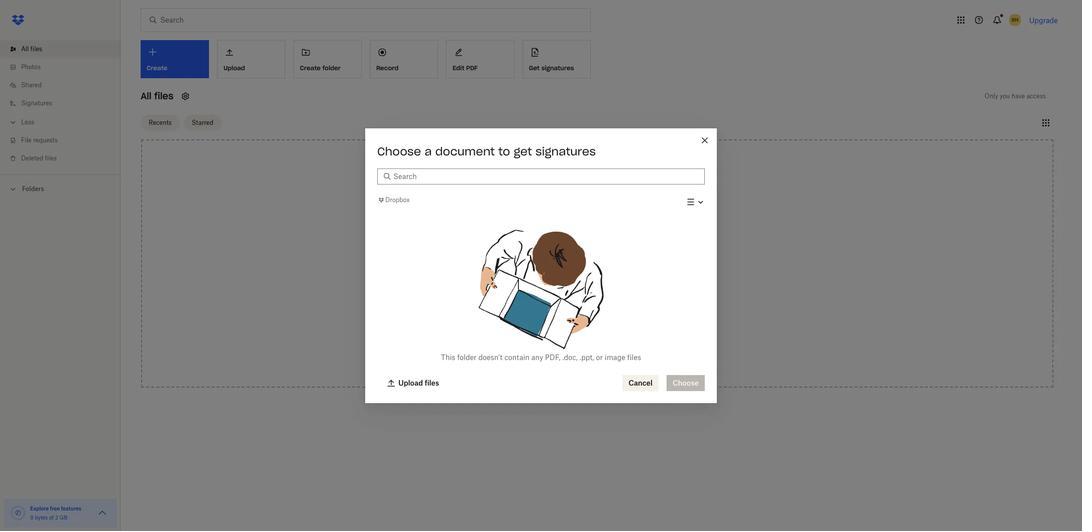 Task type: locate. For each thing, give the bounding box(es) containing it.
1 vertical spatial to
[[607, 264, 614, 272]]

all files
[[21, 45, 42, 53], [141, 90, 174, 102]]

here
[[590, 264, 605, 272]]

edit pdf button
[[446, 40, 514, 78]]

photos
[[21, 63, 41, 71]]

all
[[21, 45, 29, 53], [141, 90, 151, 102]]

shared link
[[8, 76, 121, 94]]

signatures right get
[[541, 64, 574, 72]]

1 horizontal spatial to
[[607, 264, 614, 272]]

0 horizontal spatial all files
[[21, 45, 42, 53]]

all inside all files link
[[21, 45, 29, 53]]

1 vertical spatial signatures
[[536, 144, 596, 158]]

upgrade link
[[1029, 16, 1058, 24]]

1 horizontal spatial all
[[141, 90, 151, 102]]

deleted
[[21, 155, 43, 162]]

1 vertical spatial folder
[[457, 353, 477, 362]]

1 horizontal spatial all files
[[141, 90, 174, 102]]

signatures
[[21, 99, 52, 107]]

this folder doesn't contain any pdf, .doc, .ppt, or image files
[[441, 353, 641, 362]]

quota usage element
[[10, 506, 26, 522]]

files
[[30, 45, 42, 53], [154, 90, 174, 102], [45, 155, 57, 162], [575, 264, 588, 272], [627, 353, 641, 362], [425, 379, 439, 388]]

of
[[49, 515, 54, 521]]

files inside "button"
[[425, 379, 439, 388]]

all files list item
[[0, 40, 121, 58]]

all files inside list item
[[21, 45, 42, 53]]

all files link
[[8, 40, 121, 58]]

Search text field
[[393, 171, 699, 182]]

less image
[[8, 118, 18, 128]]

0 vertical spatial all files
[[21, 45, 42, 53]]

features
[[61, 506, 81, 512]]

folder for create
[[322, 64, 341, 72]]

folder inside button
[[322, 64, 341, 72]]

signatures
[[541, 64, 574, 72], [536, 144, 596, 158]]

to right here
[[607, 264, 614, 272]]

bytes
[[35, 515, 48, 521]]

folders
[[22, 185, 44, 193]]

0 vertical spatial to
[[498, 144, 510, 158]]

record button
[[370, 40, 438, 78]]

deleted files
[[21, 155, 57, 162]]

files right upload
[[425, 379, 439, 388]]

to for get
[[498, 144, 510, 158]]

1 vertical spatial all
[[141, 90, 151, 102]]

create folder
[[300, 64, 341, 72]]

edit
[[453, 64, 464, 72]]

2
[[55, 515, 58, 521]]

folder right create
[[322, 64, 341, 72]]

only
[[985, 92, 998, 100]]

explore free features 0 bytes of 2 gb
[[30, 506, 81, 521]]

0 vertical spatial all
[[21, 45, 29, 53]]

edit pdf
[[453, 64, 478, 72]]

all files up photos
[[21, 45, 42, 53]]

create folder button
[[293, 40, 362, 78]]

file requests link
[[8, 132, 121, 150]]

folder for this
[[457, 353, 477, 362]]

1 horizontal spatial folder
[[457, 353, 477, 362]]

0 vertical spatial folder
[[322, 64, 341, 72]]

list containing all files
[[0, 34, 121, 175]]

pdf
[[466, 64, 478, 72]]

folder
[[322, 64, 341, 72], [457, 353, 477, 362]]

files right deleted
[[45, 155, 57, 162]]

files inside list item
[[30, 45, 42, 53]]

cancel button
[[622, 375, 659, 392]]

gb
[[60, 515, 67, 521]]

folder inside choose a document to get signatures dialog
[[457, 353, 477, 362]]

choose a document to get signatures
[[377, 144, 596, 158]]

to
[[498, 144, 510, 158], [607, 264, 614, 272]]

only you have access
[[985, 92, 1046, 100]]

or
[[596, 353, 603, 362]]

get signatures
[[529, 64, 574, 72]]

less
[[21, 119, 34, 126]]

get
[[529, 64, 540, 72]]

0
[[30, 515, 34, 521]]

dropbox link
[[377, 195, 410, 205]]

signatures up search text field
[[536, 144, 596, 158]]

to left 'get'
[[498, 144, 510, 158]]

files up photos
[[30, 45, 42, 53]]

0 horizontal spatial to
[[498, 144, 510, 158]]

dropbox
[[385, 196, 410, 204]]

all files up recents
[[141, 90, 174, 102]]

get signatures button
[[522, 40, 591, 78]]

0 vertical spatial signatures
[[541, 64, 574, 72]]

folder right this
[[457, 353, 477, 362]]

all up recents
[[141, 90, 151, 102]]

record
[[376, 64, 399, 72]]

0 horizontal spatial all
[[21, 45, 29, 53]]

list
[[0, 34, 121, 175]]

get
[[514, 144, 532, 158]]

to inside dialog
[[498, 144, 510, 158]]

0 horizontal spatial folder
[[322, 64, 341, 72]]

all up photos
[[21, 45, 29, 53]]

image
[[605, 353, 625, 362]]

explore
[[30, 506, 49, 512]]



Task type: describe. For each thing, give the bounding box(es) containing it.
recents button
[[141, 115, 180, 131]]

1 vertical spatial all files
[[141, 90, 174, 102]]

free
[[50, 506, 60, 512]]

files left here
[[575, 264, 588, 272]]

recents
[[149, 119, 172, 126]]

drop files here to upload
[[556, 264, 638, 272]]

deleted files link
[[8, 150, 121, 168]]

signatures link
[[8, 94, 121, 113]]

pdf,
[[545, 353, 560, 362]]

signatures inside dialog
[[536, 144, 596, 158]]

access
[[1027, 92, 1046, 100]]

have
[[1012, 92, 1025, 100]]

files up recents
[[154, 90, 174, 102]]

cancel
[[629, 379, 653, 388]]

.ppt,
[[580, 353, 594, 362]]

starred
[[192, 119, 213, 126]]

file
[[21, 137, 31, 144]]

.doc,
[[562, 353, 578, 362]]

photos link
[[8, 58, 121, 76]]

upload
[[398, 379, 423, 388]]

document
[[435, 144, 495, 158]]

file requests
[[21, 137, 58, 144]]

drop
[[556, 264, 573, 272]]

dropbox image
[[8, 10, 28, 30]]

any
[[531, 353, 543, 362]]

create
[[300, 64, 321, 72]]

to for upload
[[607, 264, 614, 272]]

folders button
[[0, 181, 121, 196]]

signatures inside "button"
[[541, 64, 574, 72]]

upgrade
[[1029, 16, 1058, 24]]

upload files
[[398, 379, 439, 388]]

shared
[[21, 81, 42, 89]]

this
[[441, 353, 455, 362]]

a
[[425, 144, 432, 158]]

choose a document to get signatures dialog
[[365, 128, 717, 404]]

starred button
[[184, 115, 221, 131]]

contain
[[504, 353, 529, 362]]

files right image
[[627, 353, 641, 362]]

upload files button
[[381, 375, 445, 392]]

upload
[[615, 264, 638, 272]]

choose
[[377, 144, 421, 158]]

you
[[1000, 92, 1010, 100]]

requests
[[33, 137, 58, 144]]

doesn't
[[478, 353, 503, 362]]



Task type: vqa. For each thing, say whether or not it's contained in the screenshot.
Quota usage element
yes



